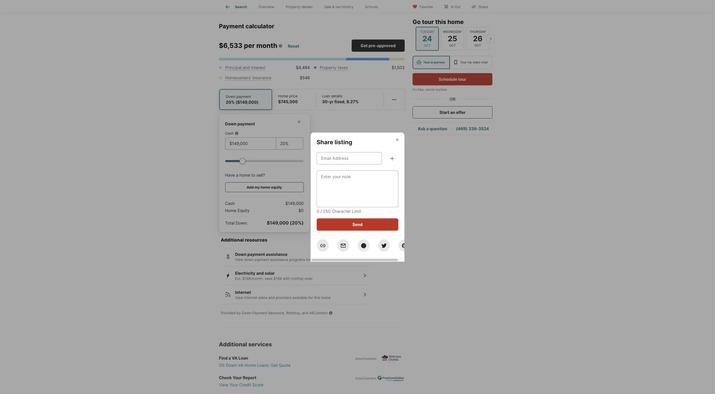 Task type: describe. For each thing, give the bounding box(es) containing it.
month
[[257, 42, 278, 50]]

share for share
[[479, 4, 488, 9]]

$149,000 (20%) tooltip
[[219, 110, 405, 233]]

1 horizontal spatial solar
[[305, 277, 313, 281]]

0 vertical spatial this
[[436, 18, 446, 26]]

share listing element
[[317, 133, 359, 146]]

for inside internet view internet plans and providers available for this home
[[309, 296, 313, 300]]

to
[[252, 173, 255, 178]]

principal and interest
[[225, 65, 266, 70]]

$1,503
[[392, 65, 405, 70]]

this inside internet view internet plans and providers available for this home
[[314, 296, 320, 300]]

tuesday 24 oct
[[421, 30, 435, 47]]

it's free, cancel anytime
[[413, 88, 447, 92]]

share listing
[[317, 139, 353, 146]]

tuesday
[[421, 30, 435, 34]]

send
[[353, 222, 363, 227]]

property taxes link
[[320, 65, 348, 70]]

0 vertical spatial your
[[233, 376, 242, 381]]

&
[[333, 5, 335, 9]]

0
[[317, 209, 320, 214]]

allconnect
[[310, 311, 328, 316]]

limit
[[352, 209, 362, 214]]

and right wattbuy, at the bottom left of page
[[302, 311, 309, 316]]

equity
[[271, 185, 282, 190]]

with
[[283, 277, 290, 281]]

Email Address text field
[[321, 155, 378, 161]]

26
[[473, 34, 483, 43]]

down for down payment assistance view down payment assistance programs for this home.
[[235, 252, 247, 257]]

cancel
[[425, 88, 435, 92]]

thursday 26 oct
[[470, 30, 486, 47]]

taxes
[[338, 65, 348, 70]]

insurance
[[253, 75, 272, 80]]

for inside down payment assistance view down payment assistance programs for this home.
[[306, 258, 311, 262]]

down inside find a va loan 0% down va home loans: get quote
[[226, 363, 237, 368]]

plans
[[259, 296, 268, 300]]

loan inside loan details 30-yr fixed, 8.27%
[[322, 94, 331, 98]]

2 cash from the top
[[225, 201, 235, 206]]

share listing dialog
[[311, 133, 411, 262]]

oct for 25
[[450, 44, 456, 47]]

by
[[237, 311, 241, 316]]

payment right down
[[255, 258, 269, 262]]

or
[[450, 97, 456, 102]]

internet view internet plans and providers available for this home
[[235, 290, 331, 300]]

get inside find a va loan 0% down va home loans: get quote
[[271, 363, 278, 368]]

via
[[468, 60, 472, 64]]

next image
[[487, 35, 495, 43]]

additional for additional services
[[219, 342, 247, 348]]

0 vertical spatial internet
[[235, 290, 251, 295]]

video
[[473, 60, 481, 64]]

check your report view your credit score
[[219, 376, 264, 388]]

property details tab
[[280, 1, 319, 13]]

search link
[[225, 4, 247, 10]]

resources
[[245, 238, 268, 243]]

sale
[[324, 5, 332, 9]]

oct for 26
[[475, 44, 481, 47]]

schedule
[[439, 77, 458, 82]]

view for down
[[235, 258, 243, 262]]

schools
[[365, 5, 379, 9]]

go tour this home
[[413, 18, 464, 26]]

calculator
[[246, 23, 275, 30]]

$6,533
[[219, 42, 243, 50]]

fixed,
[[335, 99, 346, 104]]

share for share listing
[[317, 139, 334, 146]]

credit
[[240, 383, 251, 388]]

a for va
[[229, 356, 231, 361]]

principal and interest link
[[225, 65, 266, 70]]

$149,000 (20%)
[[267, 221, 304, 226]]

providers
[[276, 296, 292, 300]]

send button
[[317, 219, 399, 231]]

additional resources
[[221, 238, 268, 243]]

payment for down payment
[[238, 122, 255, 127]]

overview
[[259, 5, 275, 9]]

x-
[[451, 4, 455, 9]]

programs
[[289, 258, 305, 262]]

advertisement for check your report view your credit score
[[356, 377, 377, 381]]

home for home price $745,000
[[278, 94, 288, 98]]

and inside the electricity and solar est. $198/month, save                  $198 with rooftop solar
[[256, 271, 264, 276]]

property for property details
[[286, 5, 301, 9]]

list box containing tour in person
[[413, 56, 493, 69]]

homeowners' insurance
[[225, 75, 272, 80]]

offer
[[456, 110, 466, 115]]

get pre-approved
[[361, 43, 396, 48]]

start an offer
[[440, 110, 466, 115]]

loan inside find a va loan 0% down va home loans: get quote
[[239, 356, 248, 361]]

Enter your note text field
[[321, 174, 394, 204]]

and up homeowners' insurance
[[243, 65, 250, 70]]

find a va loan 0% down va home loans: get quote
[[219, 356, 291, 368]]

down:
[[236, 221, 248, 226]]

payment for down payment assistance view down payment assistance programs for this home.
[[248, 252, 265, 257]]

down payment
[[225, 122, 255, 127]]

price
[[289, 94, 298, 98]]

tour for go
[[422, 18, 434, 26]]

go
[[413, 18, 421, 26]]

home left the to
[[240, 173, 250, 178]]

down payment 20% ($149,000)
[[226, 95, 259, 105]]

homeowners' insurance link
[[225, 75, 272, 80]]

total
[[225, 221, 235, 226]]

approved
[[377, 43, 396, 48]]

tour for schedule
[[458, 77, 467, 82]]

tab list containing search
[[219, 0, 388, 13]]

share button
[[467, 1, 493, 12]]

property taxes
[[320, 65, 348, 70]]

reset button
[[288, 42, 300, 51]]

home up wednesday at top right
[[448, 18, 464, 26]]

est.
[[235, 277, 242, 281]]

wednesday
[[443, 30, 462, 34]]

home for home equity
[[225, 208, 237, 213]]

Down Payment Slider range field
[[225, 158, 304, 164]]

view inside internet view internet plans and providers available for this home
[[235, 296, 243, 300]]

equity
[[238, 208, 250, 213]]

advertisement for find a va loan 0% down va home loans: get quote
[[356, 357, 377, 361]]

($149,000)
[[236, 100, 259, 105]]

down for down payment
[[225, 122, 237, 127]]



Task type: locate. For each thing, give the bounding box(es) containing it.
additional for additional resources
[[221, 238, 244, 243]]

2 vertical spatial view
[[219, 383, 229, 388]]

2 advertisement from the top
[[356, 377, 377, 381]]

1 vertical spatial your
[[230, 383, 238, 388]]

details inside 'tab'
[[302, 5, 313, 9]]

0 vertical spatial cash
[[225, 131, 234, 136]]

score
[[253, 383, 264, 388]]

0 vertical spatial property
[[286, 5, 301, 9]]

sale & tax history
[[324, 5, 354, 9]]

details for property details
[[302, 5, 313, 9]]

payment
[[219, 23, 244, 30], [253, 311, 267, 316]]

(469) 336-3524
[[456, 126, 489, 132]]

$149,000 up $0
[[286, 201, 304, 206]]

payment inside $149,000 (20%) tooltip
[[238, 122, 255, 127]]

down
[[226, 95, 236, 99], [225, 122, 237, 127], [235, 252, 247, 257], [242, 311, 252, 316], [226, 363, 237, 368]]

tour right schedule
[[458, 77, 467, 82]]

$149,000 for $149,000
[[286, 201, 304, 206]]

and up $198/month, at left bottom
[[256, 271, 264, 276]]

0 vertical spatial a
[[427, 126, 429, 132]]

down up 20%
[[226, 95, 236, 99]]

0 horizontal spatial oct
[[424, 44, 431, 47]]

down right 0%
[[226, 363, 237, 368]]

0 horizontal spatial get
[[271, 363, 278, 368]]

1 cash from the top
[[225, 131, 234, 136]]

0 vertical spatial loan
[[322, 94, 331, 98]]

336-
[[469, 126, 479, 132]]

0 vertical spatial solar
[[265, 271, 275, 276]]

tab list
[[219, 0, 388, 13]]

0 vertical spatial details
[[302, 5, 313, 9]]

your down check
[[230, 383, 238, 388]]

view down check
[[219, 383, 229, 388]]

0 vertical spatial tour
[[422, 18, 434, 26]]

down right by
[[242, 311, 252, 316]]

assistance
[[266, 252, 288, 257], [270, 258, 288, 262]]

1 horizontal spatial home
[[245, 363, 256, 368]]

0 vertical spatial payment
[[219, 23, 244, 30]]

tour inside "tour via video chat" option
[[460, 60, 467, 64]]

1 vertical spatial additional
[[219, 342, 247, 348]]

an
[[451, 110, 455, 115]]

1 vertical spatial home
[[225, 208, 237, 213]]

1 vertical spatial advertisement
[[356, 377, 377, 381]]

and inside internet view internet plans and providers available for this home
[[269, 296, 275, 300]]

home price $745,000
[[278, 94, 298, 104]]

property
[[286, 5, 301, 9], [320, 65, 337, 70]]

additional services
[[219, 342, 272, 348]]

overview tab
[[253, 1, 280, 13]]

this inside down payment assistance view down payment assistance programs for this home.
[[312, 258, 318, 262]]

and right plans
[[269, 296, 275, 300]]

oct down the 25
[[450, 44, 456, 47]]

1 horizontal spatial oct
[[450, 44, 456, 47]]

1 horizontal spatial va
[[238, 363, 244, 368]]

a right ask
[[427, 126, 429, 132]]

electricity and solar est. $198/month, save                  $198 with rooftop solar
[[235, 271, 313, 281]]

home up $745,000
[[278, 94, 288, 98]]

tour via video chat
[[460, 60, 488, 64]]

down up down
[[235, 252, 247, 257]]

24
[[423, 34, 432, 43]]

down down 20%
[[225, 122, 237, 127]]

0 vertical spatial advertisement
[[356, 357, 377, 361]]

principal
[[225, 65, 242, 70]]

1 vertical spatial get
[[271, 363, 278, 368]]

home inside find a va loan 0% down va home loans: get quote
[[245, 363, 256, 368]]

solar
[[265, 271, 275, 276], [305, 277, 313, 281]]

0 horizontal spatial a
[[229, 356, 231, 361]]

2 vertical spatial a
[[229, 356, 231, 361]]

payment for down payment 20% ($149,000)
[[237, 95, 251, 99]]

1 vertical spatial for
[[309, 296, 313, 300]]

tour
[[422, 18, 434, 26], [458, 77, 467, 82]]

$149,000 for $149,000 (20%)
[[267, 221, 289, 226]]

2 vertical spatial this
[[314, 296, 320, 300]]

a for question
[[427, 126, 429, 132]]

for right programs
[[306, 258, 311, 262]]

down inside down payment assistance view down payment assistance programs for this home.
[[235, 252, 247, 257]]

internet down est.
[[235, 290, 251, 295]]

list box
[[413, 56, 493, 69]]

check
[[219, 376, 232, 381]]

2 horizontal spatial oct
[[475, 44, 481, 47]]

1 vertical spatial a
[[236, 173, 239, 178]]

favorite
[[420, 4, 433, 9]]

this up allconnect
[[314, 296, 320, 300]]

0 horizontal spatial tour
[[423, 60, 430, 64]]

solar up save
[[265, 271, 275, 276]]

payment down ($149,000)
[[238, 122, 255, 127]]

down for down payment 20% ($149,000)
[[226, 95, 236, 99]]

view left down
[[235, 258, 243, 262]]

0 vertical spatial share
[[479, 4, 488, 9]]

payment inside down payment 20% ($149,000)
[[237, 95, 251, 99]]

cash up home equity
[[225, 201, 235, 206]]

person
[[434, 60, 445, 64]]

0 horizontal spatial tour
[[422, 18, 434, 26]]

this left "home."
[[312, 258, 318, 262]]

in
[[431, 60, 434, 64]]

30-
[[322, 99, 330, 104]]

save
[[265, 277, 273, 281]]

wattbuy,
[[286, 311, 301, 316]]

chat
[[482, 60, 488, 64]]

va right find
[[232, 356, 238, 361]]

tour left via
[[460, 60, 467, 64]]

oct inside the tuesday 24 oct
[[424, 44, 431, 47]]

resource,
[[268, 311, 285, 316]]

add
[[247, 185, 254, 190]]

property inside 'tab'
[[286, 5, 301, 9]]

tour for tour in person
[[423, 60, 430, 64]]

1 vertical spatial cash
[[225, 201, 235, 206]]

home inside home price $745,000
[[278, 94, 288, 98]]

wednesday 25 oct
[[443, 30, 462, 47]]

home right my
[[261, 185, 270, 190]]

1 vertical spatial view
[[235, 296, 243, 300]]

interest
[[251, 65, 266, 70]]

2 tour from the left
[[460, 60, 467, 64]]

view up by
[[235, 296, 243, 300]]

down inside $149,000 (20%) tooltip
[[225, 122, 237, 127]]

tour inside "button"
[[458, 77, 467, 82]]

add my home equity button
[[225, 183, 304, 193]]

0 horizontal spatial share
[[317, 139, 334, 146]]

1 vertical spatial assistance
[[270, 258, 288, 262]]

2 horizontal spatial a
[[427, 126, 429, 132]]

$745,000
[[278, 99, 298, 104]]

additional
[[221, 238, 244, 243], [219, 342, 247, 348]]

solar right 'rooftop'
[[305, 277, 313, 281]]

details inside loan details 30-yr fixed, 8.27%
[[332, 94, 343, 98]]

payment up $6,533 in the top left of the page
[[219, 23, 244, 30]]

view inside down payment assistance view down payment assistance programs for this home.
[[235, 258, 243, 262]]

0 vertical spatial home
[[278, 94, 288, 98]]

25
[[448, 34, 458, 43]]

va
[[232, 356, 238, 361], [238, 363, 244, 368]]

1 vertical spatial this
[[312, 258, 318, 262]]

tour up tuesday
[[422, 18, 434, 26]]

tour via video chat option
[[450, 56, 493, 69]]

sale & tax history tab
[[319, 1, 359, 13]]

(469)
[[456, 126, 468, 132]]

provided
[[221, 311, 236, 316]]

0 horizontal spatial solar
[[265, 271, 275, 276]]

yr
[[330, 99, 334, 104]]

0 horizontal spatial details
[[302, 5, 313, 9]]

0 horizontal spatial loan
[[239, 356, 248, 361]]

tour left in
[[423, 60, 430, 64]]

sell?
[[257, 173, 265, 178]]

home up total
[[225, 208, 237, 213]]

1 vertical spatial share
[[317, 139, 334, 146]]

anytime
[[436, 88, 447, 92]]

schedule tour button
[[413, 73, 493, 86]]

2 horizontal spatial home
[[278, 94, 288, 98]]

0 vertical spatial additional
[[221, 238, 244, 243]]

1 oct from the left
[[424, 44, 431, 47]]

1 horizontal spatial a
[[236, 173, 239, 178]]

character
[[332, 209, 351, 214]]

1 horizontal spatial tour
[[458, 77, 467, 82]]

it's
[[413, 88, 417, 92]]

down inside down payment 20% ($149,000)
[[226, 95, 236, 99]]

tour inside "tour in person" option
[[423, 60, 430, 64]]

ask a question link
[[418, 126, 448, 132]]

home inside $149,000 (20%) tooltip
[[225, 208, 237, 213]]

oct down '24'
[[424, 44, 431, 47]]

share inside "element"
[[317, 139, 334, 146]]

payment up ($149,000)
[[237, 95, 251, 99]]

$198/month,
[[243, 277, 264, 281]]

a right have
[[236, 173, 239, 178]]

loan
[[322, 94, 331, 98], [239, 356, 248, 361]]

8.27%
[[347, 99, 359, 104]]

1 horizontal spatial share
[[479, 4, 488, 9]]

get left pre-
[[361, 43, 368, 48]]

$0
[[299, 208, 304, 213]]

3524
[[479, 126, 489, 132]]

out
[[455, 4, 461, 9]]

1 vertical spatial va
[[238, 363, 244, 368]]

details left 'sale'
[[302, 5, 313, 9]]

va up report
[[238, 363, 244, 368]]

tour in person option
[[413, 56, 450, 69]]

2 oct from the left
[[450, 44, 456, 47]]

rooftop
[[291, 277, 304, 281]]

0 horizontal spatial home
[[225, 208, 237, 213]]

0 horizontal spatial property
[[286, 5, 301, 9]]

payment up down
[[248, 252, 265, 257]]

None button
[[416, 27, 439, 51], [441, 27, 464, 51], [466, 27, 490, 51], [416, 27, 439, 51], [441, 27, 464, 51], [466, 27, 490, 51]]

home inside internet view internet plans and providers available for this home
[[321, 296, 331, 300]]

internet left plans
[[244, 296, 258, 300]]

your up credit
[[233, 376, 242, 381]]

payment down plans
[[253, 311, 267, 316]]

for right "available"
[[309, 296, 313, 300]]

1 vertical spatial tour
[[458, 77, 467, 82]]

3 oct from the left
[[475, 44, 481, 47]]

1 horizontal spatial details
[[332, 94, 343, 98]]

1 vertical spatial loan
[[239, 356, 248, 361]]

2 vertical spatial home
[[245, 363, 256, 368]]

home
[[278, 94, 288, 98], [225, 208, 237, 213], [245, 363, 256, 368]]

home up report
[[245, 363, 256, 368]]

0 vertical spatial get
[[361, 43, 368, 48]]

per
[[244, 42, 255, 50]]

0 horizontal spatial payment
[[219, 23, 244, 30]]

search
[[235, 5, 247, 9]]

get left quote
[[271, 363, 278, 368]]

cash down the down payment
[[225, 131, 234, 136]]

home equity
[[225, 208, 250, 213]]

1 horizontal spatial tour
[[460, 60, 467, 64]]

find
[[219, 356, 228, 361]]

0 vertical spatial assistance
[[266, 252, 288, 257]]

homeowners'
[[225, 75, 252, 80]]

report
[[243, 376, 257, 381]]

0% down va home loans: get quote link
[[219, 363, 408, 369]]

add my home equity
[[247, 185, 282, 190]]

down payment assistance view down payment assistance programs for this home.
[[235, 252, 330, 262]]

get pre-approved button
[[352, 40, 405, 52]]

0 vertical spatial $149,000
[[286, 201, 304, 206]]

home up allconnect
[[321, 296, 331, 300]]

1 tour from the left
[[423, 60, 430, 64]]

0 vertical spatial view
[[235, 258, 243, 262]]

details up the fixed,
[[332, 94, 343, 98]]

0 horizontal spatial va
[[232, 356, 238, 361]]

1 vertical spatial payment
[[253, 311, 267, 316]]

favorite button
[[408, 1, 438, 12]]

view inside check your report view your credit score
[[219, 383, 229, 388]]

1 horizontal spatial payment
[[253, 311, 267, 316]]

1 vertical spatial internet
[[244, 296, 258, 300]]

start an offer button
[[413, 106, 493, 119]]

down
[[244, 258, 254, 262]]

details for loan details 30-yr fixed, 8.27%
[[332, 94, 343, 98]]

1 vertical spatial solar
[[305, 277, 313, 281]]

loan up 30- on the left
[[322, 94, 331, 98]]

property for property taxes
[[320, 65, 337, 70]]

view your credit score link
[[219, 382, 408, 389]]

a for home
[[236, 173, 239, 178]]

home
[[448, 18, 464, 26], [240, 173, 250, 178], [261, 185, 270, 190], [321, 296, 331, 300]]

a inside $149,000 (20%) tooltip
[[236, 173, 239, 178]]

home inside button
[[261, 185, 270, 190]]

1 vertical spatial property
[[320, 65, 337, 70]]

oct inside "wednesday 25 oct"
[[450, 44, 456, 47]]

0 vertical spatial va
[[232, 356, 238, 361]]

1 vertical spatial $149,000
[[267, 221, 289, 226]]

tour for tour via video chat
[[460, 60, 467, 64]]

oct for 24
[[424, 44, 431, 47]]

1 horizontal spatial property
[[320, 65, 337, 70]]

start
[[440, 110, 450, 115]]

1 horizontal spatial get
[[361, 43, 368, 48]]

oct inside thursday 26 oct
[[475, 44, 481, 47]]

1 horizontal spatial loan
[[322, 94, 331, 98]]

x-out
[[451, 4, 461, 9]]

loan down additional services
[[239, 356, 248, 361]]

0%
[[219, 363, 225, 368]]

$546
[[300, 75, 310, 80]]

get inside button
[[361, 43, 368, 48]]

additional down total
[[221, 238, 244, 243]]

oct down 26 in the right of the page
[[475, 44, 481, 47]]

250
[[323, 209, 331, 214]]

payment
[[237, 95, 251, 99], [238, 122, 255, 127], [248, 252, 265, 257], [255, 258, 269, 262]]

None text field
[[230, 141, 272, 147], [280, 141, 299, 147], [230, 141, 272, 147], [280, 141, 299, 147]]

a inside find a va loan 0% down va home loans: get quote
[[229, 356, 231, 361]]

get
[[361, 43, 368, 48], [271, 363, 278, 368]]

history
[[342, 5, 354, 9]]

have
[[225, 173, 235, 178]]

this up wednesday at top right
[[436, 18, 446, 26]]

and
[[243, 65, 250, 70], [256, 271, 264, 276], [269, 296, 275, 300], [302, 311, 309, 316]]

listing
[[335, 139, 353, 146]]

0 vertical spatial for
[[306, 258, 311, 262]]

1 vertical spatial details
[[332, 94, 343, 98]]

1 advertisement from the top
[[356, 357, 377, 361]]

my
[[255, 185, 260, 190]]

additional up find
[[219, 342, 247, 348]]

/
[[321, 209, 322, 214]]

view for check
[[219, 383, 229, 388]]

tax
[[336, 5, 341, 9]]

for
[[306, 258, 311, 262], [309, 296, 313, 300]]

reset
[[288, 44, 299, 49]]

a right find
[[229, 356, 231, 361]]

schools tab
[[359, 1, 384, 13]]

share inside 'button'
[[479, 4, 488, 9]]

this
[[436, 18, 446, 26], [312, 258, 318, 262], [314, 296, 320, 300]]

$149,000 left (20%)
[[267, 221, 289, 226]]



Task type: vqa. For each thing, say whether or not it's contained in the screenshot.


